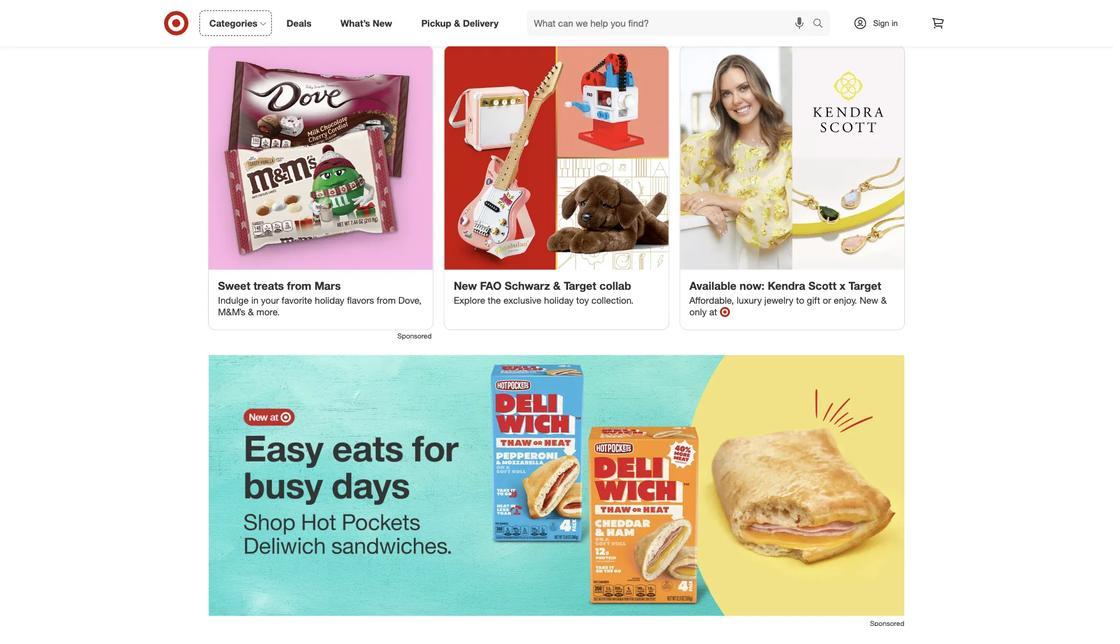Task type: locate. For each thing, give the bounding box(es) containing it.
1 horizontal spatial from
[[377, 295, 396, 306]]

1 horizontal spatial new
[[454, 279, 477, 293]]

m&m's
[[218, 307, 245, 318]]

2 holiday from the left
[[544, 295, 574, 306]]

in inside "sweet treats from mars indulge in your favorite holiday flavors from dove, m&m's & more."
[[251, 295, 258, 306]]

available now: kendra scott x target
[[690, 279, 881, 293]]

sign in link
[[844, 10, 916, 36]]

categories link
[[199, 10, 272, 36]]

& right enjoy. at the right of page
[[881, 295, 887, 306]]

1 target from the left
[[564, 279, 596, 293]]

kendra
[[768, 279, 805, 293]]

gift
[[807, 295, 820, 306]]

what's new link
[[331, 10, 407, 36]]

0 horizontal spatial holiday
[[315, 295, 344, 306]]

new inside affordable, luxury jewelry to gift or enjoy. new & only at
[[860, 295, 879, 306]]

favorite
[[282, 295, 312, 306]]

target
[[564, 279, 596, 293], [849, 279, 881, 293]]

sweet
[[218, 279, 250, 293]]

1 horizontal spatial target
[[849, 279, 881, 293]]

new right what's
[[373, 17, 392, 29]]

0 vertical spatial in
[[892, 18, 898, 28]]

& inside affordable, luxury jewelry to gift or enjoy. new & only at
[[881, 295, 887, 306]]

clearance
[[834, 21, 871, 31]]

x
[[840, 279, 846, 293]]

new up explore
[[454, 279, 477, 293]]

what's new
[[340, 17, 392, 29]]

to
[[796, 295, 804, 306]]

new right enjoy. at the right of page
[[860, 295, 879, 306]]

1 horizontal spatial holiday
[[544, 295, 574, 306]]

search button
[[808, 10, 836, 38]]

delivery
[[463, 17, 499, 29]]

1 vertical spatial new
[[454, 279, 477, 293]]

sports & outdoors
[[226, 21, 295, 31]]

or
[[823, 295, 831, 306]]

collab
[[600, 279, 631, 293]]

deals
[[287, 17, 312, 29]]

in left your
[[251, 295, 258, 306]]

deals link
[[277, 10, 326, 36]]

target right x
[[849, 279, 881, 293]]

more.
[[256, 307, 280, 318]]

household
[[577, 21, 616, 31]]

categories
[[209, 17, 258, 29]]

0 horizontal spatial target
[[564, 279, 596, 293]]

mars
[[314, 279, 341, 293]]

explore
[[454, 295, 485, 306]]

in
[[892, 18, 898, 28], [251, 295, 258, 306]]

from up the "favorite"
[[287, 279, 311, 293]]

2 horizontal spatial new
[[860, 295, 879, 306]]

new
[[373, 17, 392, 29], [454, 279, 477, 293], [860, 295, 879, 306]]

in right sign
[[892, 18, 898, 28]]

& right schwarz
[[553, 279, 561, 293]]

0 horizontal spatial new
[[373, 17, 392, 29]]

the
[[488, 295, 501, 306]]

0 horizontal spatial from
[[287, 279, 311, 293]]

sports & outdoors link
[[201, 0, 320, 32]]

& inside "sweet treats from mars indulge in your favorite holiday flavors from dove, m&m's & more."
[[248, 307, 254, 318]]

apple
[[368, 21, 389, 31]]

sports
[[226, 21, 251, 31]]

& left more.
[[248, 307, 254, 318]]

&
[[454, 17, 460, 29], [253, 21, 258, 31], [553, 279, 561, 293], [881, 295, 887, 306], [248, 307, 254, 318]]

◎
[[720, 307, 730, 318]]

dove,
[[398, 295, 422, 306]]

advertisement region
[[209, 355, 905, 619]]

& right sports
[[253, 21, 258, 31]]

& right pickup
[[454, 17, 460, 29]]

from
[[287, 279, 311, 293], [377, 295, 396, 306]]

holiday
[[315, 295, 344, 306], [544, 295, 574, 306]]

target up toy
[[564, 279, 596, 293]]

2 vertical spatial new
[[860, 295, 879, 306]]

holiday down mars
[[315, 295, 344, 306]]

household essentials
[[577, 21, 655, 31]]

0 horizontal spatial in
[[251, 295, 258, 306]]

1 vertical spatial in
[[251, 295, 258, 306]]

now:
[[740, 279, 765, 293]]

exclusive
[[504, 295, 542, 306]]

from left dove,
[[377, 295, 396, 306]]

1 horizontal spatial in
[[892, 18, 898, 28]]

holiday left toy
[[544, 295, 574, 306]]

affordable,
[[690, 295, 734, 306]]

1 holiday from the left
[[315, 295, 344, 306]]

indulge
[[218, 295, 249, 306]]

household essentials link
[[557, 0, 675, 32]]

2 target from the left
[[849, 279, 881, 293]]

only
[[690, 307, 707, 318]]

sweet treats from mars indulge in your favorite holiday flavors from dove, m&m's & more.
[[218, 279, 422, 318]]



Task type: describe. For each thing, give the bounding box(es) containing it.
luxury
[[737, 295, 762, 306]]

jewelry
[[765, 295, 794, 306]]

& inside new fao schwarz & target collab explore the exclusive holiday toy collection.
[[553, 279, 561, 293]]

search
[[808, 19, 836, 30]]

affordable, luxury jewelry to gift or enjoy. new & only at
[[690, 295, 887, 318]]

holiday inside "sweet treats from mars indulge in your favorite holiday flavors from dove, m&m's & more."
[[315, 295, 344, 306]]

target inside new fao schwarz & target collab explore the exclusive holiday toy collection.
[[564, 279, 596, 293]]

pickup & delivery
[[421, 17, 499, 29]]

pickup & delivery link
[[411, 10, 513, 36]]

clearance link
[[794, 0, 912, 32]]

treats
[[253, 279, 284, 293]]

pickup
[[421, 17, 451, 29]]

grocery link
[[438, 0, 557, 32]]

fao
[[480, 279, 502, 293]]

scott
[[808, 279, 837, 293]]

flavors
[[347, 295, 374, 306]]

new fao schwarz & target collab explore the exclusive holiday toy collection.
[[454, 279, 634, 306]]

sign
[[873, 18, 889, 28]]

0 vertical spatial from
[[287, 279, 311, 293]]

apple link
[[320, 0, 438, 32]]

what's
[[340, 17, 370, 29]]

essentials
[[618, 21, 655, 31]]

new inside new fao schwarz & target collab explore the exclusive holiday toy collection.
[[454, 279, 477, 293]]

What can we help you find? suggestions appear below search field
[[527, 10, 816, 36]]

available
[[690, 279, 737, 293]]

& inside 'link'
[[454, 17, 460, 29]]

toy
[[576, 295, 589, 306]]

collection.
[[592, 295, 634, 306]]

outdoors
[[260, 21, 295, 31]]

sign in
[[873, 18, 898, 28]]

1 vertical spatial from
[[377, 295, 396, 306]]

schwarz
[[505, 279, 550, 293]]

holiday inside new fao schwarz & target collab explore the exclusive holiday toy collection.
[[544, 295, 574, 306]]

enjoy.
[[834, 295, 857, 306]]

at
[[709, 307, 717, 318]]

your
[[261, 295, 279, 306]]

0 vertical spatial new
[[373, 17, 392, 29]]

grocery
[[483, 21, 512, 31]]



Task type: vqa. For each thing, say whether or not it's contained in the screenshot.
Want to Save 5% *
no



